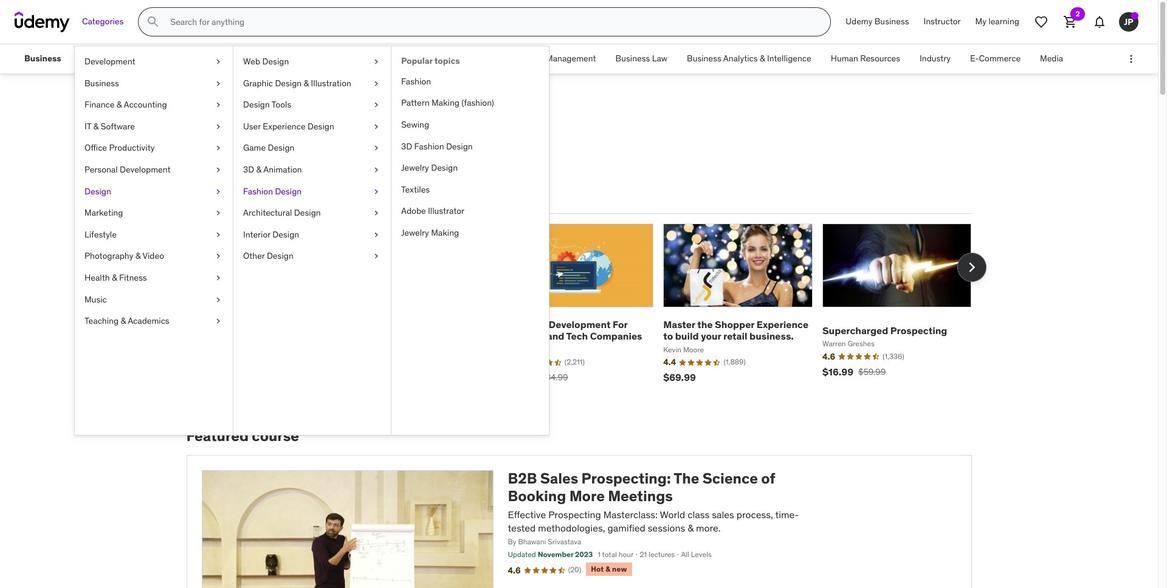 Task type: vqa. For each thing, say whether or not it's contained in the screenshot.
the bottommost 3D
yes



Task type: locate. For each thing, give the bounding box(es) containing it.
2023
[[575, 551, 593, 560]]

0 horizontal spatial experience
[[263, 121, 306, 132]]

sales left user at the top of page
[[186, 102, 238, 128]]

& left video
[[135, 251, 141, 262]]

0 vertical spatial sales
[[186, 102, 238, 128]]

& left get
[[256, 164, 262, 175]]

more.
[[696, 523, 721, 535]]

development for business
[[549, 319, 611, 331]]

music link
[[75, 289, 233, 311]]

xsmall image inside architectural design link
[[372, 208, 381, 219]]

carousel element
[[186, 224, 987, 399]]

resources
[[861, 53, 901, 64]]

business link
[[15, 44, 71, 74], [75, 73, 233, 94]]

project management link
[[507, 44, 606, 74]]

3d for 3d & animation
[[243, 164, 254, 175]]

1 vertical spatial to
[[664, 331, 674, 343]]

web design link
[[234, 51, 391, 73]]

prospecting:
[[582, 470, 671, 489]]

xsmall image inside the personal development link
[[214, 164, 223, 176]]

xsmall image for marketing
[[214, 208, 223, 219]]

0 horizontal spatial sales
[[186, 102, 238, 128]]

1 horizontal spatial management
[[546, 53, 597, 64]]

textiles
[[401, 184, 430, 195]]

total
[[603, 551, 617, 560]]

management
[[257, 53, 307, 64], [546, 53, 597, 64]]

3d inside fashion design element
[[401, 141, 413, 152]]

pattern making (fashion) link
[[392, 93, 549, 114]]

xsmall image inside marketing link
[[214, 208, 223, 219]]

project
[[517, 53, 544, 64]]

marketing
[[85, 208, 123, 218]]

development
[[85, 56, 135, 67], [120, 164, 171, 175], [549, 319, 611, 331]]

wishlist image
[[1035, 15, 1049, 29]]

sales courses
[[186, 102, 321, 128]]

supercharged prospecting
[[823, 325, 948, 337]]

0 vertical spatial jewelry
[[401, 163, 429, 173]]

architectural
[[243, 208, 292, 218]]

2 vertical spatial fashion
[[243, 186, 273, 197]]

fashion down the popular
[[401, 76, 431, 87]]

3d
[[401, 141, 413, 152], [243, 164, 254, 175]]

xsmall image inside development link
[[214, 56, 223, 68]]

jp link
[[1115, 7, 1144, 36]]

project management
[[517, 53, 597, 64]]

2 management from the left
[[546, 53, 597, 64]]

categories
[[82, 16, 124, 27]]

photography & video
[[85, 251, 164, 262]]

1 horizontal spatial prospecting
[[891, 325, 948, 337]]

business left the and
[[505, 319, 547, 331]]

bhawani
[[519, 538, 546, 547]]

xsmall image for interior design
[[372, 229, 381, 241]]

xsmall image inside 3d & animation link
[[372, 164, 381, 176]]

& for 3d & animation
[[256, 164, 262, 175]]

xsmall image inside it & software link
[[214, 121, 223, 133]]

business analytics & intelligence
[[687, 53, 812, 64]]

1 horizontal spatial experience
[[757, 319, 809, 331]]

2 making from the top
[[431, 227, 459, 238]]

1 vertical spatial experience
[[757, 319, 809, 331]]

xsmall image for music
[[214, 294, 223, 306]]

xsmall image inside lifestyle link
[[214, 229, 223, 241]]

marketing link
[[75, 203, 233, 224]]

adobe illustrator
[[401, 206, 465, 217]]

productivity
[[109, 143, 155, 154]]

fashion up jewelry design
[[415, 141, 444, 152]]

business link up accounting
[[75, 73, 233, 94]]

the
[[674, 470, 700, 489]]

design down interior design
[[267, 251, 294, 262]]

& right 'health'
[[112, 272, 117, 283]]

lifestyle
[[85, 229, 117, 240]]

& right hot
[[606, 565, 611, 574]]

e-commerce link
[[961, 44, 1031, 74]]

management right project
[[546, 53, 597, 64]]

build
[[676, 331, 699, 343]]

3d fashion design
[[401, 141, 473, 152]]

xsmall image for user experience design
[[372, 121, 381, 133]]

gamified
[[608, 523, 646, 535]]

3d down game
[[243, 164, 254, 175]]

health
[[85, 272, 110, 283]]

1 vertical spatial 3d
[[243, 164, 254, 175]]

you have alerts image
[[1132, 12, 1139, 19]]

design down animation
[[275, 186, 302, 197]]

startups
[[505, 331, 545, 343]]

& right 'teaching'
[[121, 316, 126, 327]]

teaching & academics
[[85, 316, 170, 327]]

0 horizontal spatial management
[[257, 53, 307, 64]]

xsmall image
[[372, 56, 381, 68], [372, 78, 381, 90], [214, 99, 223, 111], [372, 99, 381, 111], [214, 143, 223, 154], [372, 143, 381, 154], [372, 164, 381, 176], [214, 208, 223, 219], [372, 208, 381, 219], [214, 229, 223, 241], [372, 251, 381, 263], [214, 272, 223, 284], [214, 316, 223, 328]]

3d down "sewing"
[[401, 141, 413, 152]]

and
[[547, 331, 565, 343]]

& for it & software
[[93, 121, 99, 132]]

making
[[432, 98, 460, 109], [431, 227, 459, 238]]

tools
[[272, 99, 292, 110]]

2 jewelry from the top
[[401, 227, 429, 238]]

making for jewelry
[[431, 227, 459, 238]]

office
[[85, 143, 107, 154]]

xsmall image for business
[[214, 78, 223, 90]]

analytics
[[724, 53, 758, 64]]

prospecting
[[891, 325, 948, 337], [549, 509, 602, 521]]

0 vertical spatial experience
[[263, 121, 306, 132]]

interior design link
[[234, 224, 391, 246]]

& inside b2b sales prospecting: the science of booking more meetings effective prospecting masterclass: world class sales process, time- tested methodologies, gamified sessions & more. by bhawani srivastava
[[688, 523, 694, 535]]

xsmall image for architectural design
[[372, 208, 381, 219]]

industry link
[[911, 44, 961, 74]]

1 jewelry from the top
[[401, 163, 429, 173]]

to down game
[[246, 155, 261, 174]]

making down illustrator in the top left of the page
[[431, 227, 459, 238]]

xsmall image
[[214, 56, 223, 68], [214, 78, 223, 90], [214, 121, 223, 133], [372, 121, 381, 133], [214, 164, 223, 176], [214, 186, 223, 198], [372, 186, 381, 198], [372, 229, 381, 241], [214, 251, 223, 263], [214, 294, 223, 306]]

1 horizontal spatial 3d
[[401, 141, 413, 152]]

1
[[598, 551, 601, 560]]

xsmall image inside user experience design "link"
[[372, 121, 381, 133]]

udemy business
[[846, 16, 910, 27]]

xsmall image for graphic design & illustration
[[372, 78, 381, 90]]

xsmall image inside teaching & academics link
[[214, 316, 223, 328]]

xsmall image for lifestyle
[[214, 229, 223, 241]]

udemy business link
[[839, 7, 917, 36]]

making right pattern
[[432, 98, 460, 109]]

fashion design element
[[391, 46, 549, 436]]

design down personal
[[85, 186, 111, 197]]

1 making from the top
[[432, 98, 460, 109]]

1 vertical spatial jewelry
[[401, 227, 429, 238]]

fashion link
[[392, 71, 549, 93]]

1 vertical spatial making
[[431, 227, 459, 238]]

xsmall image inside interior design "link"
[[372, 229, 381, 241]]

xsmall image for photography & video
[[214, 251, 223, 263]]

lifestyle link
[[75, 224, 233, 246]]

xsmall image for web design
[[372, 56, 381, 68]]

jewelry up textiles at the top of page
[[401, 163, 429, 173]]

2 vertical spatial development
[[549, 319, 611, 331]]

xsmall image for development
[[214, 56, 223, 68]]

& right it at top
[[93, 121, 99, 132]]

1 horizontal spatial to
[[664, 331, 674, 343]]

1 management from the left
[[257, 53, 307, 64]]

making for pattern
[[432, 98, 460, 109]]

1 vertical spatial fashion
[[415, 141, 444, 152]]

udemy image
[[15, 12, 70, 32]]

xsmall image for other design
[[372, 251, 381, 263]]

4.6
[[508, 566, 521, 577]]

tested
[[508, 523, 536, 535]]

fashion for fashion design
[[243, 186, 273, 197]]

fashion
[[401, 76, 431, 87], [415, 141, 444, 152], [243, 186, 273, 197]]

photography & video link
[[75, 246, 233, 268]]

0 horizontal spatial prospecting
[[549, 509, 602, 521]]

0 vertical spatial making
[[432, 98, 460, 109]]

development inside business development for startups and tech companies
[[549, 319, 611, 331]]

the
[[698, 319, 713, 331]]

(20)
[[569, 566, 582, 575]]

& for hot & new
[[606, 565, 611, 574]]

fashion for fashion
[[401, 76, 431, 87]]

& right "analytics"
[[760, 53, 766, 64]]

1 vertical spatial development
[[120, 164, 171, 175]]

sales right b2b
[[541, 470, 579, 489]]

commerce
[[980, 53, 1021, 64]]

other design link
[[234, 246, 391, 268]]

most
[[189, 192, 212, 204]]

of
[[762, 470, 776, 489]]

0 vertical spatial prospecting
[[891, 325, 948, 337]]

business link down udemy image
[[15, 44, 71, 74]]

xsmall image inside 'health & fitness' link
[[214, 272, 223, 284]]

3d for 3d fashion design
[[401, 141, 413, 152]]

jewelry for jewelry making
[[401, 227, 429, 238]]

notifications image
[[1093, 15, 1108, 29]]

music
[[85, 294, 107, 305]]

next image
[[963, 258, 982, 277]]

featured
[[186, 427, 249, 446]]

sales inside b2b sales prospecting: the science of booking more meetings effective prospecting masterclass: world class sales process, time- tested methodologies, gamified sessions & more. by bhawani srivastava
[[541, 470, 579, 489]]

& down 'web design' link
[[304, 78, 309, 89]]

design down the fashion design link
[[294, 208, 321, 218]]

& down class
[[688, 523, 694, 535]]

xsmall image inside finance & accounting link
[[214, 99, 223, 111]]

to left "build"
[[664, 331, 674, 343]]

xsmall image inside design tools link
[[372, 99, 381, 111]]

business strategy
[[367, 53, 436, 64]]

animation
[[264, 164, 302, 175]]

xsmall image inside the fashion design link
[[372, 186, 381, 198]]

& right finance
[[117, 99, 122, 110]]

1 vertical spatial sales
[[541, 470, 579, 489]]

jewelry for jewelry design
[[401, 163, 429, 173]]

xsmall image inside graphic design & illustration link
[[372, 78, 381, 90]]

interior design
[[243, 229, 299, 240]]

experience right shopper
[[757, 319, 809, 331]]

1 vertical spatial prospecting
[[549, 509, 602, 521]]

retail
[[724, 331, 748, 343]]

jewelry inside jewelry making link
[[401, 227, 429, 238]]

science
[[703, 470, 759, 489]]

web design
[[243, 56, 289, 67]]

class
[[688, 509, 710, 521]]

0 vertical spatial to
[[246, 155, 261, 174]]

categories button
[[75, 7, 131, 36]]

finance & accounting link
[[75, 94, 233, 116]]

world
[[660, 509, 686, 521]]

xsmall image inside photography & video link
[[214, 251, 223, 263]]

0 vertical spatial 3d
[[401, 141, 413, 152]]

xsmall image inside "business" "link"
[[214, 78, 223, 90]]

1 horizontal spatial sales
[[541, 470, 579, 489]]

xsmall image inside 'web design' link
[[372, 56, 381, 68]]

xsmall image inside game design link
[[372, 143, 381, 154]]

0 horizontal spatial 3d
[[243, 164, 254, 175]]

adobe
[[401, 206, 426, 217]]

xsmall image inside office productivity link
[[214, 143, 223, 154]]

xsmall image inside design link
[[214, 186, 223, 198]]

fashion up architectural
[[243, 186, 273, 197]]

management up graphic design & illustration
[[257, 53, 307, 64]]

my learning
[[976, 16, 1020, 27]]

jewelry down "adobe"
[[401, 227, 429, 238]]

business inside business development for startups and tech companies
[[505, 319, 547, 331]]

jewelry inside jewelry design link
[[401, 163, 429, 173]]

hour
[[619, 551, 634, 560]]

human resources link
[[822, 44, 911, 74]]

b2b
[[508, 470, 537, 489]]

0 vertical spatial fashion
[[401, 76, 431, 87]]

0 horizontal spatial to
[[246, 155, 261, 174]]

design down 3d fashion design
[[431, 163, 458, 173]]

courses
[[241, 102, 321, 128], [186, 155, 243, 174]]

experience down tools
[[263, 121, 306, 132]]

xsmall image inside other design link
[[372, 251, 381, 263]]

xsmall image inside music link
[[214, 294, 223, 306]]

office productivity
[[85, 143, 155, 154]]

business left the popular
[[367, 53, 401, 64]]



Task type: describe. For each thing, give the bounding box(es) containing it.
popular
[[214, 192, 250, 204]]

business up finance
[[85, 78, 119, 89]]

udemy
[[846, 16, 873, 27]]

game
[[243, 143, 266, 154]]

development for personal
[[120, 164, 171, 175]]

updated
[[508, 551, 536, 560]]

design down design tools link at the left top of the page
[[308, 121, 334, 132]]

business left "analytics"
[[687, 53, 722, 64]]

xsmall image for fashion design
[[372, 186, 381, 198]]

0 vertical spatial courses
[[241, 102, 321, 128]]

jp
[[1125, 16, 1134, 27]]

xsmall image for design tools
[[372, 99, 381, 111]]

companies
[[590, 331, 643, 343]]

business development for startups and tech companies link
[[505, 319, 643, 343]]

sewing link
[[392, 114, 549, 136]]

hot & new
[[591, 565, 627, 574]]

media
[[1041, 53, 1064, 64]]

hot
[[591, 565, 604, 574]]

learning
[[989, 16, 1020, 27]]

illustrator
[[428, 206, 465, 217]]

popular
[[401, 55, 433, 66]]

xsmall image for teaching & academics
[[214, 316, 223, 328]]

sewing
[[401, 119, 430, 130]]

health & fitness
[[85, 272, 147, 283]]

(fashion)
[[462, 98, 494, 109]]

xsmall image for 3d & animation
[[372, 164, 381, 176]]

levels
[[692, 551, 712, 560]]

business left arrow pointing to subcategory menu links image
[[24, 53, 61, 64]]

business right udemy
[[875, 16, 910, 27]]

xsmall image for personal development
[[214, 164, 223, 176]]

1 vertical spatial courses
[[186, 155, 243, 174]]

experience inside the master the shopper experience to build your retail business.
[[757, 319, 809, 331]]

design down "sewing" link
[[446, 141, 473, 152]]

adobe illustrator link
[[392, 201, 549, 223]]

most popular
[[189, 192, 250, 204]]

design up courses to get you started
[[268, 143, 295, 154]]

jewelry making link
[[392, 223, 549, 244]]

trending button
[[262, 184, 308, 213]]

business strategy link
[[357, 44, 446, 74]]

0 vertical spatial development
[[85, 56, 135, 67]]

for
[[613, 319, 628, 331]]

design down graphic
[[243, 99, 270, 110]]

jewelry design
[[401, 163, 458, 173]]

supercharged prospecting link
[[823, 325, 948, 337]]

submit search image
[[146, 15, 161, 29]]

design right web at the left top
[[262, 56, 289, 67]]

instructor link
[[917, 7, 969, 36]]

shopping cart with 2 items image
[[1064, 15, 1079, 29]]

it & software link
[[75, 116, 233, 138]]

trending
[[265, 192, 306, 204]]

human resources
[[831, 53, 901, 64]]

more subcategory menu links image
[[1126, 53, 1138, 65]]

new
[[613, 565, 627, 574]]

design down architectural design
[[273, 229, 299, 240]]

november
[[538, 551, 574, 560]]

health & fitness link
[[75, 268, 233, 289]]

tech
[[567, 331, 588, 343]]

updated november 2023
[[508, 551, 593, 560]]

architectural design
[[243, 208, 321, 218]]

prospecting inside carousel 'element'
[[891, 325, 948, 337]]

masterclass:
[[604, 509, 658, 521]]

1 horizontal spatial business link
[[75, 73, 233, 94]]

software
[[101, 121, 135, 132]]

industry
[[920, 53, 951, 64]]

my learning link
[[969, 7, 1027, 36]]

2 link
[[1057, 7, 1086, 36]]

xsmall image for health & fitness
[[214, 272, 223, 284]]

accounting
[[124, 99, 167, 110]]

xsmall image for it & software
[[214, 121, 223, 133]]

textiles link
[[392, 179, 549, 201]]

xsmall image for office productivity
[[214, 143, 223, 154]]

meetings
[[608, 487, 673, 506]]

Search for anything text field
[[168, 12, 817, 32]]

started
[[319, 155, 370, 174]]

teaching
[[85, 316, 119, 327]]

prospecting inside b2b sales prospecting: the science of booking more meetings effective prospecting masterclass: world class sales process, time- tested methodologies, gamified sessions & more. by bhawani srivastava
[[549, 509, 602, 521]]

master
[[664, 319, 696, 331]]

process,
[[737, 509, 774, 521]]

fashion design
[[243, 186, 302, 197]]

0 horizontal spatial business link
[[15, 44, 71, 74]]

design up tools
[[275, 78, 302, 89]]

e-
[[971, 53, 980, 64]]

business analytics & intelligence link
[[678, 44, 822, 74]]

3d & animation
[[243, 164, 302, 175]]

methodologies,
[[538, 523, 606, 535]]

xsmall image for game design
[[372, 143, 381, 154]]

xsmall image for finance & accounting
[[214, 99, 223, 111]]

user experience design
[[243, 121, 334, 132]]

1 total hour
[[598, 551, 634, 560]]

game design link
[[234, 138, 391, 159]]

experience inside "link"
[[263, 121, 306, 132]]

supercharged
[[823, 325, 889, 337]]

2
[[1076, 9, 1081, 18]]

design link
[[75, 181, 233, 203]]

course
[[252, 427, 299, 446]]

& for health & fitness
[[112, 272, 117, 283]]

to inside the master the shopper experience to build your retail business.
[[664, 331, 674, 343]]

21
[[640, 551, 647, 560]]

& for photography & video
[[135, 251, 141, 262]]

pattern
[[401, 98, 430, 109]]

booking
[[508, 487, 567, 506]]

operations
[[455, 53, 497, 64]]

business law link
[[606, 44, 678, 74]]

human
[[831, 53, 859, 64]]

& for finance & accounting
[[117, 99, 122, 110]]

graphic design & illustration link
[[234, 73, 391, 94]]

business.
[[750, 331, 794, 343]]

shopper
[[715, 319, 755, 331]]

illustration
[[311, 78, 352, 89]]

all
[[682, 551, 690, 560]]

xsmall image for design
[[214, 186, 223, 198]]

3d fashion design link
[[392, 136, 549, 158]]

sessions
[[648, 523, 686, 535]]

media link
[[1031, 44, 1074, 74]]

topics
[[435, 55, 460, 66]]

featured course
[[186, 427, 299, 446]]

business left law
[[616, 53, 651, 64]]

it & software
[[85, 121, 135, 132]]

arrow pointing to subcategory menu links image
[[71, 44, 82, 74]]

personal development
[[85, 164, 171, 175]]

operations link
[[446, 44, 507, 74]]

& for teaching & academics
[[121, 316, 126, 327]]

graphic
[[243, 78, 273, 89]]



